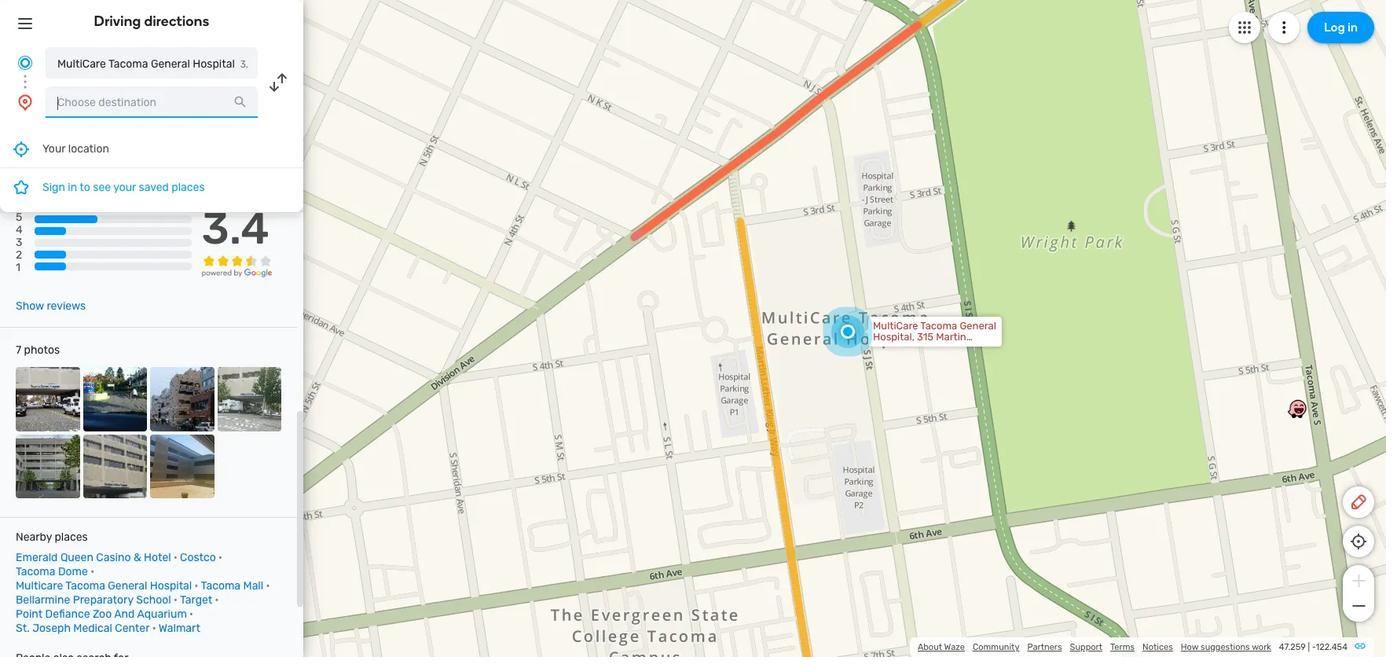 Task type: describe. For each thing, give the bounding box(es) containing it.
3.4
[[202, 203, 269, 255]]

walmart link
[[159, 622, 200, 635]]

image 6 of multicare tacoma general hospital, tacoma image
[[83, 434, 147, 498]]

multicare
[[57, 57, 106, 71]]

how suggestions work link
[[1181, 642, 1272, 652]]

target point defiance zoo and aquarium st. joseph medical center
[[16, 593, 212, 635]]

link image
[[1354, 640, 1367, 652]]

7
[[16, 344, 21, 357]]

costco
[[180, 551, 216, 564]]

target
[[180, 593, 212, 607]]

general inside costco tacoma dome multicare tacoma general hospital
[[108, 579, 147, 593]]

tacoma inside the multicare tacoma general hospital button
[[108, 57, 148, 71]]

places
[[55, 531, 88, 544]]

image 5 of multicare tacoma general hospital, tacoma image
[[16, 434, 80, 498]]

defiance
[[45, 608, 90, 621]]

center
[[115, 622, 150, 635]]

emerald queen casino & hotel
[[16, 551, 171, 564]]

emerald
[[16, 551, 58, 564]]

costco link
[[180, 551, 216, 564]]

about waze community partners support terms notices how suggestions work 47.259 | -122.454
[[918, 642, 1348, 652]]

community
[[973, 642, 1020, 652]]

47.259
[[1279, 642, 1306, 652]]

current location image
[[16, 53, 35, 72]]

1
[[16, 261, 20, 275]]

Choose destination text field
[[46, 86, 258, 118]]

and
[[114, 608, 135, 621]]

notices link
[[1143, 642, 1173, 652]]

costco tacoma dome multicare tacoma general hospital
[[16, 551, 216, 593]]

multicare tacoma general hospital button
[[46, 47, 258, 79]]

tacoma down emerald
[[16, 565, 55, 578]]

4
[[16, 223, 23, 237]]

bellarmine
[[16, 593, 70, 607]]

photos
[[24, 344, 60, 357]]

multicare tacoma general hospital link
[[16, 579, 192, 593]]

mall
[[243, 579, 263, 593]]

show reviews
[[16, 300, 86, 313]]

tacoma mall link
[[201, 579, 263, 593]]

nearby places
[[16, 531, 88, 544]]

casino
[[96, 551, 131, 564]]

-
[[1312, 642, 1316, 652]]

122.454
[[1316, 642, 1348, 652]]

nearby
[[16, 531, 52, 544]]

bellarmine preparatory school link
[[16, 593, 171, 607]]

hospital inside button
[[193, 57, 235, 71]]

point
[[16, 608, 43, 621]]

image 4 of multicare tacoma general hospital, tacoma image
[[217, 367, 281, 431]]

|
[[1308, 642, 1310, 652]]

zoom in image
[[1349, 571, 1369, 590]]

point defiance zoo and aquarium link
[[16, 608, 187, 621]]

dome
[[58, 565, 88, 578]]

tacoma mall bellarmine preparatory school
[[16, 579, 263, 607]]

3
[[16, 236, 22, 249]]

tacoma inside tacoma mall bellarmine preparatory school
[[201, 579, 241, 593]]

tacoma up bellarmine preparatory school link
[[66, 579, 105, 593]]

&
[[134, 551, 141, 564]]

target link
[[180, 593, 212, 607]]

multicare
[[16, 579, 63, 593]]

community link
[[973, 642, 1020, 652]]

multicare tacoma general hospital
[[57, 57, 235, 71]]

walmart
[[159, 622, 200, 635]]

preparatory
[[73, 593, 133, 607]]



Task type: locate. For each thing, give the bounding box(es) containing it.
hospital up school at the bottom of page
[[150, 579, 192, 593]]

support
[[1070, 642, 1103, 652]]

st. joseph medical center link
[[16, 622, 150, 635]]

1 horizontal spatial general
[[151, 57, 190, 71]]

tacoma up target
[[201, 579, 241, 593]]

tacoma down 'driving'
[[108, 57, 148, 71]]

notices
[[1143, 642, 1173, 652]]

terms link
[[1110, 642, 1135, 652]]

driving
[[94, 13, 141, 30]]

aquarium
[[137, 608, 187, 621]]

7 photos
[[16, 344, 60, 357]]

0 vertical spatial general
[[151, 57, 190, 71]]

queen
[[60, 551, 93, 564]]

waze
[[944, 642, 965, 652]]

joseph
[[32, 622, 71, 635]]

tacoma
[[108, 57, 148, 71], [16, 565, 55, 578], [66, 579, 105, 593], [201, 579, 241, 593]]

reviews
[[47, 300, 86, 313]]

school
[[136, 593, 171, 607]]

star image
[[12, 178, 31, 196]]

about
[[918, 642, 942, 652]]

support link
[[1070, 642, 1103, 652]]

5
[[16, 211, 22, 224]]

1 vertical spatial general
[[108, 579, 147, 593]]

st.
[[16, 622, 30, 635]]

0 horizontal spatial hospital
[[150, 579, 192, 593]]

5 4 3 2 1
[[16, 211, 23, 275]]

directions
[[144, 13, 209, 30]]

1 vertical spatial hospital
[[150, 579, 192, 593]]

emerald queen casino & hotel link
[[16, 551, 171, 564]]

partners
[[1028, 642, 1062, 652]]

image 7 of multicare tacoma general hospital, tacoma image
[[150, 434, 214, 498]]

tacoma dome link
[[16, 565, 88, 578]]

general
[[151, 57, 190, 71], [108, 579, 147, 593]]

work
[[1252, 642, 1272, 652]]

location image
[[16, 93, 35, 112]]

recenter image
[[12, 139, 31, 158]]

image 3 of multicare tacoma general hospital, tacoma image
[[150, 367, 214, 431]]

2
[[16, 249, 22, 262]]

show
[[16, 300, 44, 313]]

list box
[[0, 130, 303, 212]]

terms
[[1110, 642, 1135, 652]]

how
[[1181, 642, 1199, 652]]

hotel
[[144, 551, 171, 564]]

general up choose destination text field
[[151, 57, 190, 71]]

image 2 of multicare tacoma general hospital, tacoma image
[[83, 367, 147, 431]]

1 horizontal spatial hospital
[[193, 57, 235, 71]]

0 vertical spatial hospital
[[193, 57, 235, 71]]

pencil image
[[1349, 493, 1368, 512]]

general inside button
[[151, 57, 190, 71]]

about waze link
[[918, 642, 965, 652]]

zoo
[[93, 608, 112, 621]]

zoom out image
[[1349, 596, 1369, 615]]

suggestions
[[1201, 642, 1250, 652]]

0 horizontal spatial general
[[108, 579, 147, 593]]

hospital inside costco tacoma dome multicare tacoma general hospital
[[150, 579, 192, 593]]

driving directions
[[94, 13, 209, 30]]

hospital down directions
[[193, 57, 235, 71]]

partners link
[[1028, 642, 1062, 652]]

medical
[[73, 622, 112, 635]]

general up the preparatory
[[108, 579, 147, 593]]

image 1 of multicare tacoma general hospital, tacoma image
[[16, 367, 80, 431]]

hospital
[[193, 57, 235, 71], [150, 579, 192, 593]]



Task type: vqa. For each thing, say whether or not it's contained in the screenshot.
top PM
no



